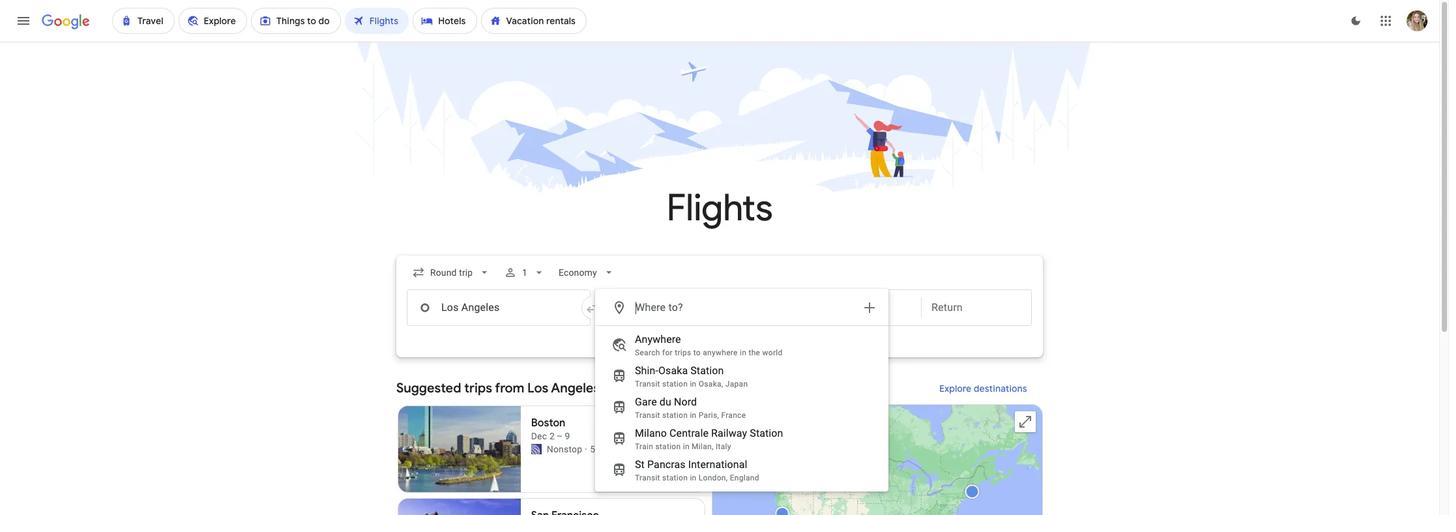 Task type: vqa. For each thing, say whether or not it's contained in the screenshot.
II for 8:35 AM
no



Task type: describe. For each thing, give the bounding box(es) containing it.
25
[[609, 444, 619, 455]]

dec
[[531, 431, 547, 442]]

train
[[635, 442, 654, 451]]

du
[[660, 396, 672, 408]]

in for international
[[690, 473, 697, 483]]

list box inside enter your destination "dialog"
[[596, 326, 888, 491]]

in inside 'milano centrale railway station train station in milan, italy'
[[683, 442, 690, 451]]

Flight search field
[[386, 256, 1054, 492]]

paris,
[[699, 411, 719, 420]]

gare
[[635, 396, 657, 408]]

osaka,
[[699, 380, 724, 389]]

transit for gare
[[635, 411, 661, 420]]

1
[[523, 267, 528, 278]]

in for nord
[[690, 411, 697, 420]]

station inside 'milano centrale railway station train station in milan, italy'
[[750, 427, 784, 440]]

station for osaka
[[663, 380, 688, 389]]

st pancras international transit station in london, england
[[635, 458, 760, 483]]

gare du nord option
[[596, 392, 888, 423]]

suggested trips from los angeles
[[397, 380, 600, 397]]

search
[[635, 348, 660, 357]]

none text field inside flight search box
[[407, 290, 591, 326]]

explore for explore
[[713, 350, 745, 362]]

158 US dollars text field
[[675, 473, 695, 485]]

anywhere
[[635, 333, 681, 346]]

where to?
[[636, 301, 683, 314]]

explore destinations button
[[924, 373, 1043, 404]]

Where else? text field
[[635, 292, 854, 323]]

explore destinations
[[940, 383, 1028, 395]]

shin-osaka station transit station in osaka, japan
[[635, 365, 748, 389]]

station for du
[[663, 411, 688, 420]]

angeles
[[551, 380, 600, 397]]

nonstop
[[547, 444, 583, 455]]

japan
[[726, 380, 748, 389]]

where
[[636, 301, 666, 314]]

in inside anywhere search for trips to anywhere in the world
[[740, 348, 747, 357]]

the
[[749, 348, 761, 357]]

destination, select multiple airports image
[[862, 300, 878, 316]]

italy
[[716, 442, 732, 451]]

change appearance image
[[1341, 5, 1372, 37]]

station inside shin-osaka station transit station in osaka, japan
[[691, 365, 724, 377]]

station inside 'milano centrale railway station train station in milan, italy'
[[656, 442, 681, 451]]

5
[[590, 444, 596, 455]]



Task type: locate. For each thing, give the bounding box(es) containing it.
suggested
[[397, 380, 461, 397]]

2 transit from the top
[[635, 411, 661, 420]]

nord
[[674, 396, 697, 408]]

boston
[[531, 417, 566, 430]]

0 vertical spatial explore
[[713, 350, 745, 362]]

station inside shin-osaka station transit station in osaka, japan
[[663, 380, 688, 389]]

milano
[[635, 427, 667, 440]]

osaka
[[659, 365, 688, 377]]

5 hr 25 min
[[590, 444, 637, 455]]

to?
[[669, 301, 683, 314]]

station up pancras
[[656, 442, 681, 451]]

None field
[[407, 261, 496, 284], [554, 261, 621, 284], [407, 261, 496, 284], [554, 261, 621, 284]]

gare du nord transit station in paris, france
[[635, 396, 746, 420]]

from
[[495, 380, 525, 397]]

0 horizontal spatial explore
[[713, 350, 745, 362]]

milano centrale railway station train station in milan, italy
[[635, 427, 784, 451]]

centrale
[[670, 427, 709, 440]]

main menu image
[[16, 13, 31, 29]]

shin-osaka station option
[[596, 361, 888, 392]]

in inside gare du nord transit station in paris, france
[[690, 411, 697, 420]]

station down du
[[663, 411, 688, 420]]

milan,
[[692, 442, 714, 451]]

1 vertical spatial trips
[[464, 380, 492, 397]]

explore for explore destinations
[[940, 383, 972, 395]]

shin-
[[635, 365, 659, 377]]

station inside gare du nord transit station in paris, france
[[663, 411, 688, 420]]

Return text field
[[932, 290, 1022, 325]]

3 transit from the top
[[635, 473, 661, 483]]

transit down gare
[[635, 411, 661, 420]]

station inside st pancras international transit station in london, england
[[663, 473, 688, 483]]

in down the centrale
[[683, 442, 690, 451]]

transit down st on the left of page
[[635, 473, 661, 483]]

hr
[[598, 444, 606, 455]]

trips left "to"
[[675, 348, 692, 357]]

 image
[[585, 443, 588, 456]]

london,
[[699, 473, 728, 483]]

france
[[722, 411, 746, 420]]

trips
[[675, 348, 692, 357], [464, 380, 492, 397]]

in left the
[[740, 348, 747, 357]]

trips inside anywhere search for trips to anywhere in the world
[[675, 348, 692, 357]]

station
[[663, 380, 688, 389], [663, 411, 688, 420], [656, 442, 681, 451], [663, 473, 688, 483]]

station up osaka,
[[691, 365, 724, 377]]

in down "nord"
[[690, 411, 697, 420]]

pancras
[[648, 458, 686, 471]]

transit for st
[[635, 473, 661, 483]]

1 transit from the top
[[635, 380, 661, 389]]

destinations
[[974, 383, 1028, 395]]

station down gare du nord option
[[750, 427, 784, 440]]

0 vertical spatial transit
[[635, 380, 661, 389]]

station
[[691, 365, 724, 377], [750, 427, 784, 440]]

1 vertical spatial explore
[[940, 383, 972, 395]]

transit inside gare du nord transit station in paris, france
[[635, 411, 661, 420]]

0 horizontal spatial trips
[[464, 380, 492, 397]]

0 vertical spatial station
[[691, 365, 724, 377]]

england
[[730, 473, 760, 483]]

1 horizontal spatial station
[[750, 427, 784, 440]]

flights
[[667, 185, 773, 232]]

st
[[635, 458, 645, 471]]

anywhere option
[[596, 329, 888, 361]]

in
[[740, 348, 747, 357], [690, 380, 697, 389], [690, 411, 697, 420], [683, 442, 690, 451], [690, 473, 697, 483]]

None text field
[[407, 290, 591, 326]]

explore inside flight search box
[[713, 350, 745, 362]]

0 horizontal spatial station
[[691, 365, 724, 377]]

transit inside st pancras international transit station in london, england
[[635, 473, 661, 483]]

Departure text field
[[822, 290, 912, 325]]

international
[[688, 458, 748, 471]]

explore button
[[684, 343, 756, 369]]

station down osaka
[[663, 380, 688, 389]]

united image
[[531, 444, 542, 455]]

for
[[663, 348, 673, 357]]

in inside shin-osaka station transit station in osaka, japan
[[690, 380, 697, 389]]

boston dec 2 – 9
[[531, 417, 570, 442]]

$158
[[675, 473, 695, 485]]

min
[[622, 444, 637, 455]]

world
[[763, 348, 783, 357]]

suggested trips from los angeles region
[[397, 373, 1043, 515]]

anywhere
[[703, 348, 738, 357]]

trips inside "region"
[[464, 380, 492, 397]]

anywhere search for trips to anywhere in the world
[[635, 333, 783, 357]]

in inside st pancras international transit station in london, england
[[690, 473, 697, 483]]

station down pancras
[[663, 473, 688, 483]]

trips left from
[[464, 380, 492, 397]]

in left london,
[[690, 473, 697, 483]]

los
[[528, 380, 549, 397]]

transit for shin-
[[635, 380, 661, 389]]

transit
[[635, 380, 661, 389], [635, 411, 661, 420], [635, 473, 661, 483]]

transit down shin-
[[635, 380, 661, 389]]

enter your destination dialog
[[595, 289, 889, 492]]

transit inside shin-osaka station transit station in osaka, japan
[[635, 380, 661, 389]]

to
[[694, 348, 701, 357]]

st pancras international option
[[596, 455, 888, 486]]

2 vertical spatial transit
[[635, 473, 661, 483]]

list box
[[596, 326, 888, 491]]

in for station
[[690, 380, 697, 389]]

railway
[[712, 427, 748, 440]]

1 vertical spatial station
[[750, 427, 784, 440]]

1 horizontal spatial explore
[[940, 383, 972, 395]]

in left osaka,
[[690, 380, 697, 389]]

explore inside suggested trips from los angeles "region"
[[940, 383, 972, 395]]

station for pancras
[[663, 473, 688, 483]]

1 button
[[499, 257, 551, 288]]

explore
[[713, 350, 745, 362], [940, 383, 972, 395]]

2 – 9
[[550, 431, 570, 442]]

1 vertical spatial transit
[[635, 411, 661, 420]]

list box containing anywhere
[[596, 326, 888, 491]]

milano centrale railway station option
[[596, 423, 888, 455]]

1 horizontal spatial trips
[[675, 348, 692, 357]]

0 vertical spatial trips
[[675, 348, 692, 357]]



